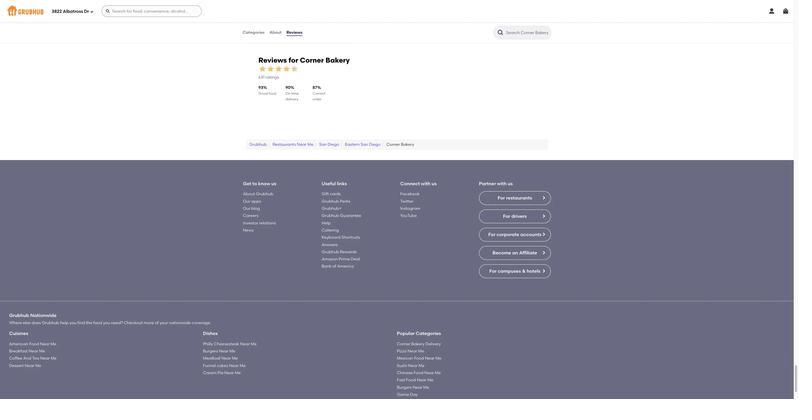 Task type: describe. For each thing, give the bounding box(es) containing it.
1 san from the left
[[320, 142, 327, 147]]

philly cheesesteak near me burgers near me meatloaf near me funnel cakes near me cream pie near me
[[203, 342, 257, 376]]

grubhub down 'gift cards' link
[[322, 199, 339, 204]]

hotels
[[527, 269, 541, 274]]

catering link
[[322, 228, 339, 233]]

american food near me link
[[9, 342, 56, 347]]

youtube
[[401, 214, 417, 219]]

corner for corner bakery
[[387, 142, 400, 147]]

albatross
[[63, 9, 83, 14]]

with for connect
[[421, 181, 431, 187]]

corner bakery delivery pizza near me mexican food near me sushi near me chinese food near me fast food near me burgers near me game day
[[397, 342, 442, 398]]

reviews for reviews for corner bakery
[[259, 56, 287, 64]]

87
[[313, 85, 318, 90]]

with for partner
[[498, 181, 507, 187]]

connect
[[401, 181, 420, 187]]

news link
[[243, 228, 254, 233]]

and
[[23, 357, 31, 362]]

for campuses & hotels link
[[480, 265, 551, 279]]

instagram
[[401, 206, 421, 211]]

1 you from the left
[[70, 321, 77, 326]]

right image for for drivers
[[542, 214, 547, 219]]

2 you from the left
[[103, 321, 110, 326]]

93 good food
[[259, 85, 277, 96]]

breakfast near me link
[[9, 349, 45, 354]]

rewards
[[340, 250, 357, 255]]

funnel
[[203, 364, 216, 369]]

sushi near me link
[[397, 364, 425, 369]]

pie
[[218, 371, 224, 376]]

meatloaf near me link
[[203, 357, 238, 362]]

min inside 25–40 min $3.49 delivery
[[364, 20, 370, 24]]

else
[[23, 321, 31, 326]]

careers link
[[243, 214, 259, 219]]

15–30 min $1.49 delivery
[[456, 20, 477, 29]]

90
[[286, 85, 291, 90]]

our apps link
[[243, 199, 261, 204]]

min for 20 ratings
[[262, 20, 268, 24]]

pizza near me link
[[397, 349, 425, 354]]

meatloaf
[[203, 357, 221, 362]]

categories button
[[243, 22, 265, 43]]

day
[[411, 393, 418, 398]]

grubhub+ link
[[322, 206, 342, 211]]

us for connect with us
[[432, 181, 437, 187]]

right image for for campuses & hotels
[[542, 269, 547, 274]]

ratings for 631 ratings
[[266, 75, 279, 80]]

more
[[144, 321, 154, 326]]

right image for for restaurants
[[542, 196, 547, 201]]

1 vertical spatial burgers near me link
[[397, 386, 430, 390]]

delivery for 25–40 min $2.49 delivery
[[260, 25, 273, 29]]

mexican
[[397, 357, 414, 362]]

philly cheesesteak near me link
[[203, 342, 257, 347]]

good
[[259, 92, 268, 96]]

restaurants near me link
[[273, 142, 314, 147]]

amazon
[[322, 257, 338, 262]]

where
[[9, 321, 22, 326]]

fast
[[397, 378, 406, 383]]

categories inside 'button'
[[243, 30, 265, 35]]

25–40 min $2.49 delivery
[[251, 20, 273, 29]]

amazon prime deal link
[[322, 257, 360, 262]]

san diego
[[320, 142, 339, 147]]

93
[[259, 85, 263, 90]]

25–40 min $3.49 delivery
[[353, 20, 375, 29]]

0 vertical spatial corner
[[300, 56, 324, 64]]

for for for corporate accounts
[[489, 232, 496, 238]]

fast food near me link
[[397, 378, 434, 383]]

food up fast food near me link
[[414, 371, 424, 376]]

ratings for 165 ratings
[[530, 26, 544, 31]]

coffee and tea near me link
[[9, 357, 57, 362]]

accounts
[[521, 232, 542, 238]]

grubhub rewards link
[[322, 250, 357, 255]]

about button
[[270, 22, 282, 43]]

food down 'chinese'
[[406, 378, 416, 383]]

2 diego from the left
[[369, 142, 381, 147]]

cards
[[330, 192, 341, 197]]

affiliate
[[520, 251, 538, 256]]

tea
[[32, 357, 39, 362]]

reviews button
[[287, 22, 303, 43]]

drivers
[[512, 214, 527, 219]]

popular categories
[[397, 331, 441, 337]]

food up sushi near me link
[[415, 357, 424, 362]]

help
[[60, 321, 69, 326]]

get to know us
[[243, 181, 277, 187]]

about grubhub our apps our blog careers investor relations news
[[243, 192, 276, 233]]

for corporate accounts
[[489, 232, 542, 238]]

useful
[[322, 181, 336, 187]]

gift
[[322, 192, 329, 197]]

bakery for corner bakery
[[401, 142, 415, 147]]

nationwide
[[30, 313, 57, 319]]

twitter link
[[401, 199, 414, 204]]

deal
[[351, 257, 360, 262]]

get
[[243, 181, 252, 187]]

gift cards link
[[322, 192, 341, 197]]

facebook link
[[401, 192, 420, 197]]

careers
[[243, 214, 259, 219]]

grubhub nationwide where else does grubhub help you find the food you need? checkout more of your nationwide coverage.
[[9, 313, 211, 326]]

delivery for 25–40 min $3.49 delivery
[[363, 25, 375, 29]]

for corporate accounts link
[[480, 228, 551, 242]]

20
[[320, 26, 325, 31]]

keyboard shortcuts link
[[322, 235, 360, 240]]

chinese
[[397, 371, 413, 376]]

main navigation navigation
[[0, 0, 795, 22]]

grubhub up where
[[9, 313, 29, 319]]

bakery for corner bakery delivery pizza near me mexican food near me sushi near me chinese food near me fast food near me burgers near me game day
[[412, 342, 425, 347]]

1 vertical spatial categories
[[416, 331, 441, 337]]

guarantee
[[340, 214, 362, 219]]

1 our from the top
[[243, 199, 251, 204]]

631 ratings
[[259, 75, 279, 80]]

cuisines
[[9, 331, 28, 337]]

2 our from the top
[[243, 206, 251, 211]]

america
[[338, 264, 354, 269]]

20 ratings
[[320, 26, 339, 31]]

become an affiliate link
[[480, 247, 551, 260]]

grubhub down answers link
[[322, 250, 339, 255]]



Task type: locate. For each thing, give the bounding box(es) containing it.
right image inside for restaurants link
[[542, 196, 547, 201]]

min inside 25–40 min $2.49 delivery
[[262, 20, 268, 24]]

our up our blog 'link' at the bottom left of the page
[[243, 199, 251, 204]]

with right partner
[[498, 181, 507, 187]]

min for 165 ratings
[[466, 20, 472, 24]]

15–30
[[456, 20, 465, 24]]

you left need?
[[103, 321, 110, 326]]

grubhub left restaurants
[[250, 142, 267, 147]]

1 horizontal spatial burgers near me link
[[397, 386, 430, 390]]

0 vertical spatial reviews
[[287, 30, 303, 35]]

1 horizontal spatial food
[[269, 92, 277, 96]]

1 min from the left
[[262, 20, 268, 24]]

for restaurants link
[[480, 192, 551, 205]]

svg image
[[769, 8, 776, 15], [783, 8, 790, 15], [106, 9, 110, 13]]

burgers up "meatloaf"
[[203, 349, 218, 354]]

0 horizontal spatial diego
[[328, 142, 339, 147]]

2 us from the left
[[432, 181, 437, 187]]

know
[[258, 181, 270, 187]]

burgers inside corner bakery delivery pizza near me mexican food near me sushi near me chinese food near me fast food near me burgers near me game day
[[397, 386, 412, 390]]

burgers up game
[[397, 386, 412, 390]]

about inside about grubhub our apps our blog careers investor relations news
[[243, 192, 255, 197]]

0 vertical spatial categories
[[243, 30, 265, 35]]

2 horizontal spatial us
[[508, 181, 513, 187]]

delivery right $1.49
[[464, 25, 477, 29]]

reviews for reviews
[[287, 30, 303, 35]]

us right connect
[[432, 181, 437, 187]]

bakery
[[326, 56, 350, 64], [401, 142, 415, 147], [412, 342, 425, 347]]

ratings right 631 in the top left of the page
[[266, 75, 279, 80]]

3822 albatross dr
[[52, 9, 89, 14]]

$2.49
[[251, 25, 259, 29]]

0 vertical spatial food
[[269, 92, 277, 96]]

2 25–40 from the left
[[353, 20, 363, 24]]

2 horizontal spatial svg image
[[783, 8, 790, 15]]

right image inside become an affiliate link
[[542, 251, 547, 256]]

1 horizontal spatial diego
[[369, 142, 381, 147]]

1 horizontal spatial burgers
[[397, 386, 412, 390]]

youtube link
[[401, 214, 417, 219]]

for restaurants
[[498, 196, 533, 201]]

0 horizontal spatial svg image
[[106, 9, 110, 13]]

corner inside corner bakery delivery pizza near me mexican food near me sushi near me chinese food near me fast food near me burgers near me game day
[[397, 342, 411, 347]]

star icon image
[[316, 19, 321, 24], [321, 19, 325, 24], [325, 19, 330, 24], [330, 19, 334, 24], [334, 19, 339, 24], [334, 19, 339, 24], [418, 19, 423, 24], [423, 19, 428, 24], [428, 19, 432, 24], [432, 19, 437, 24], [437, 19, 441, 24], [437, 19, 441, 24], [521, 19, 525, 24], [525, 19, 530, 24], [530, 19, 534, 24], [534, 19, 539, 24], [539, 19, 544, 24], [539, 19, 544, 24], [259, 65, 267, 73], [267, 65, 275, 73], [275, 65, 283, 73], [283, 65, 291, 73], [291, 65, 299, 73], [291, 65, 299, 73]]

time
[[292, 92, 299, 96]]

svg image
[[90, 10, 94, 13]]

cream pie near me link
[[203, 371, 241, 376]]

reviews
[[287, 30, 303, 35], [259, 56, 287, 64]]

2 vertical spatial bakery
[[412, 342, 425, 347]]

food inside american food near me breakfast near me coffee and tea near me dessert near me
[[29, 342, 39, 347]]

3 us from the left
[[508, 181, 513, 187]]

facebook
[[401, 192, 420, 197]]

0 vertical spatial of
[[333, 264, 337, 269]]

delivery inside 25–40 min $3.49 delivery
[[363, 25, 375, 29]]

food right the
[[93, 321, 102, 326]]

2 right image from the top
[[542, 251, 547, 256]]

investor relations link
[[243, 221, 276, 226]]

1 vertical spatial corner
[[387, 142, 400, 147]]

right image for become an affiliate
[[542, 251, 547, 256]]

reviews inside button
[[287, 30, 303, 35]]

0 horizontal spatial ratings
[[266, 75, 279, 80]]

us for partner with us
[[508, 181, 513, 187]]

delivery for 90 on time delivery
[[286, 97, 299, 101]]

1 horizontal spatial san
[[361, 142, 369, 147]]

reviews up 631 ratings
[[259, 56, 287, 64]]

2 horizontal spatial min
[[466, 20, 472, 24]]

you left find
[[70, 321, 77, 326]]

grubhub inside about grubhub our apps our blog careers investor relations news
[[256, 192, 274, 197]]

right image inside for corporate accounts link
[[542, 233, 547, 237]]

min
[[262, 20, 268, 24], [364, 20, 370, 24], [466, 20, 472, 24]]

us
[[272, 181, 277, 187], [432, 181, 437, 187], [508, 181, 513, 187]]

twitter
[[401, 199, 414, 204]]

us right know
[[272, 181, 277, 187]]

mexican food near me link
[[397, 357, 442, 362]]

0 horizontal spatial categories
[[243, 30, 265, 35]]

1 horizontal spatial with
[[498, 181, 507, 187]]

delivery down time
[[286, 97, 299, 101]]

prime
[[339, 257, 350, 262]]

1 horizontal spatial min
[[364, 20, 370, 24]]

grubhub
[[250, 142, 267, 147], [256, 192, 274, 197], [322, 199, 339, 204], [322, 214, 339, 219], [322, 250, 339, 255], [9, 313, 29, 319], [42, 321, 59, 326]]

1 horizontal spatial svg image
[[769, 8, 776, 15]]

165 ratings
[[523, 26, 544, 31]]

for for for restaurants
[[498, 196, 506, 201]]

philly
[[203, 342, 213, 347]]

us up for restaurants at right
[[508, 181, 513, 187]]

0 horizontal spatial you
[[70, 321, 77, 326]]

25–40 up $3.49
[[353, 20, 363, 24]]

delivery right $3.49
[[363, 25, 375, 29]]

1 vertical spatial bakery
[[401, 142, 415, 147]]

grubhub down grubhub+
[[322, 214, 339, 219]]

cakes
[[217, 364, 228, 369]]

corner for corner bakery delivery pizza near me mexican food near me sushi near me chinese food near me fast food near me burgers near me game day
[[397, 342, 411, 347]]

right image inside for campuses & hotels link
[[542, 269, 547, 274]]

Search Corner Bakery search field
[[506, 30, 550, 36]]

165
[[523, 26, 529, 31]]

0 horizontal spatial with
[[421, 181, 431, 187]]

delivery inside 90 on time delivery
[[286, 97, 299, 101]]

$1.49
[[456, 25, 463, 29]]

3 right image from the top
[[542, 269, 547, 274]]

for left drivers
[[504, 214, 511, 219]]

1 vertical spatial of
[[155, 321, 159, 326]]

1 vertical spatial our
[[243, 206, 251, 211]]

burgers inside philly cheesesteak near me burgers near me meatloaf near me funnel cakes near me cream pie near me
[[203, 349, 218, 354]]

1 vertical spatial about
[[243, 192, 255, 197]]

diego right eastern
[[369, 142, 381, 147]]

631
[[259, 75, 265, 80]]

correct
[[313, 92, 326, 96]]

1 horizontal spatial about
[[270, 30, 282, 35]]

0 horizontal spatial of
[[155, 321, 159, 326]]

delivery
[[426, 342, 441, 347]]

delivery inside 15–30 min $1.49 delivery
[[464, 25, 477, 29]]

1 us from the left
[[272, 181, 277, 187]]

for for for drivers
[[504, 214, 511, 219]]

delivery for 15–30 min $1.49 delivery
[[464, 25, 477, 29]]

corner bakery delivery link
[[397, 342, 441, 347]]

1 diego from the left
[[328, 142, 339, 147]]

partner with us
[[480, 181, 513, 187]]

of
[[333, 264, 337, 269], [155, 321, 159, 326]]

corner
[[300, 56, 324, 64], [387, 142, 400, 147], [397, 342, 411, 347]]

delivery right $2.49
[[260, 25, 273, 29]]

0 horizontal spatial food
[[93, 321, 102, 326]]

near
[[297, 142, 307, 147], [40, 342, 50, 347], [240, 342, 250, 347], [29, 349, 38, 354], [219, 349, 229, 354], [408, 349, 418, 354], [40, 357, 50, 362], [222, 357, 231, 362], [425, 357, 435, 362], [25, 364, 34, 369], [229, 364, 239, 369], [408, 364, 418, 369], [225, 371, 234, 376], [425, 371, 434, 376], [417, 378, 427, 383], [413, 386, 423, 390]]

for left campuses
[[490, 269, 497, 274]]

game day link
[[397, 393, 418, 398]]

dr
[[84, 9, 89, 14]]

1 vertical spatial right image
[[542, 251, 547, 256]]

dessert near me link
[[9, 364, 41, 369]]

eastern
[[345, 142, 360, 147]]

shortcuts
[[342, 235, 360, 240]]

corner bakery link
[[387, 142, 415, 147]]

2 vertical spatial right image
[[542, 269, 547, 274]]

$3.49
[[353, 25, 362, 29]]

chinese food near me link
[[397, 371, 441, 376]]

find
[[78, 321, 85, 326]]

3 min from the left
[[466, 20, 472, 24]]

corporate
[[497, 232, 520, 238]]

0 horizontal spatial 25–40
[[251, 20, 261, 24]]

0 vertical spatial right image
[[542, 196, 547, 201]]

apps
[[252, 199, 261, 204]]

25–40 inside 25–40 min $2.49 delivery
[[251, 20, 261, 24]]

25–40 for $2.49
[[251, 20, 261, 24]]

0 vertical spatial right image
[[542, 214, 547, 219]]

1 right image from the top
[[542, 214, 547, 219]]

the
[[86, 321, 92, 326]]

for
[[289, 56, 299, 64]]

0 horizontal spatial min
[[262, 20, 268, 24]]

restaurants
[[273, 142, 296, 147]]

burgers near me link up day
[[397, 386, 430, 390]]

burgers
[[203, 349, 218, 354], [397, 386, 412, 390]]

for campuses & hotels
[[490, 269, 541, 274]]

restaurants near me
[[273, 142, 314, 147]]

2 min from the left
[[364, 20, 370, 24]]

right image right affiliate
[[542, 251, 547, 256]]

2 vertical spatial corner
[[397, 342, 411, 347]]

categories up delivery
[[416, 331, 441, 337]]

ratings right 165
[[530, 26, 544, 31]]

1 horizontal spatial 25–40
[[353, 20, 363, 24]]

right image for for corporate accounts
[[542, 233, 547, 237]]

0 horizontal spatial san
[[320, 142, 327, 147]]

0 horizontal spatial burgers near me link
[[203, 349, 236, 354]]

coffee
[[9, 357, 22, 362]]

perks
[[340, 199, 351, 204]]

for down partner with us
[[498, 196, 506, 201]]

sushi
[[397, 364, 407, 369]]

food up breakfast near me link
[[29, 342, 39, 347]]

1 vertical spatial reviews
[[259, 56, 287, 64]]

1 horizontal spatial of
[[333, 264, 337, 269]]

search icon image
[[498, 29, 504, 36]]

order
[[313, 97, 322, 101]]

of inside 'gift cards grubhub perks grubhub+ grubhub guarantee help catering keyboard shortcuts answers grubhub rewards amazon prime deal bank of america'
[[333, 264, 337, 269]]

right image inside for drivers link
[[542, 214, 547, 219]]

our up careers
[[243, 206, 251, 211]]

breakfast
[[9, 349, 28, 354]]

2 right image from the top
[[542, 233, 547, 237]]

for left "corporate"
[[489, 232, 496, 238]]

of right bank
[[333, 264, 337, 269]]

useful links
[[322, 181, 347, 187]]

need?
[[111, 321, 123, 326]]

about up our apps 'link'
[[243, 192, 255, 197]]

right image
[[542, 214, 547, 219], [542, 251, 547, 256], [542, 269, 547, 274]]

0 vertical spatial our
[[243, 199, 251, 204]]

food right good
[[269, 92, 277, 96]]

grubhub link
[[250, 142, 267, 147]]

right image right hotels at the right of the page
[[542, 269, 547, 274]]

0 vertical spatial about
[[270, 30, 282, 35]]

food inside the 93 good food
[[269, 92, 277, 96]]

investor
[[243, 221, 259, 226]]

1 with from the left
[[421, 181, 431, 187]]

2 san from the left
[[361, 142, 369, 147]]

1 vertical spatial right image
[[542, 233, 547, 237]]

burgers near me link up the "meatloaf near me" link in the left of the page
[[203, 349, 236, 354]]

about
[[270, 30, 282, 35], [243, 192, 255, 197]]

25–40 inside 25–40 min $3.49 delivery
[[353, 20, 363, 24]]

about down 25–40 min $2.49 delivery
[[270, 30, 282, 35]]

min inside 15–30 min $1.49 delivery
[[466, 20, 472, 24]]

diego left eastern
[[328, 142, 339, 147]]

gift cards grubhub perks grubhub+ grubhub guarantee help catering keyboard shortcuts answers grubhub rewards amazon prime deal bank of america
[[322, 192, 362, 269]]

1 horizontal spatial us
[[432, 181, 437, 187]]

0 horizontal spatial us
[[272, 181, 277, 187]]

american food near me breakfast near me coffee and tea near me dessert near me
[[9, 342, 57, 369]]

keyboard
[[322, 235, 341, 240]]

of left your
[[155, 321, 159, 326]]

about inside button
[[270, 30, 282, 35]]

0 horizontal spatial about
[[243, 192, 255, 197]]

ratings right '20'
[[325, 26, 339, 31]]

grubhub down know
[[256, 192, 274, 197]]

about for about grubhub our apps our blog careers investor relations news
[[243, 192, 255, 197]]

burgers near me link
[[203, 349, 236, 354], [397, 386, 430, 390]]

2 with from the left
[[498, 181, 507, 187]]

3822
[[52, 9, 62, 14]]

1 horizontal spatial ratings
[[325, 26, 339, 31]]

become an affiliate
[[493, 251, 538, 256]]

our
[[243, 199, 251, 204], [243, 206, 251, 211]]

1 vertical spatial food
[[93, 321, 102, 326]]

0 horizontal spatial burgers
[[203, 349, 218, 354]]

about grubhub link
[[243, 192, 274, 197]]

delivery inside 25–40 min $2.49 delivery
[[260, 25, 273, 29]]

1 25–40 from the left
[[251, 20, 261, 24]]

about for about
[[270, 30, 282, 35]]

1 horizontal spatial categories
[[416, 331, 441, 337]]

0 vertical spatial burgers
[[203, 349, 218, 354]]

with right connect
[[421, 181, 431, 187]]

Search for food, convenience, alcohol... search field
[[102, 5, 202, 17]]

categories down $2.49
[[243, 30, 265, 35]]

right image
[[542, 196, 547, 201], [542, 233, 547, 237]]

25–40 up $2.49
[[251, 20, 261, 24]]

ratings for 20 ratings
[[325, 26, 339, 31]]

facebook twitter instagram youtube
[[401, 192, 421, 219]]

0 vertical spatial burgers near me link
[[203, 349, 236, 354]]

0 vertical spatial bakery
[[326, 56, 350, 64]]

2 horizontal spatial ratings
[[530, 26, 544, 31]]

of inside grubhub nationwide where else does grubhub help you find the food you need? checkout more of your nationwide coverage.
[[155, 321, 159, 326]]

1 right image from the top
[[542, 196, 547, 201]]

you
[[70, 321, 77, 326], [103, 321, 110, 326]]

25–40 for $3.49
[[353, 20, 363, 24]]

1 vertical spatial burgers
[[397, 386, 412, 390]]

bakery inside corner bakery delivery pizza near me mexican food near me sushi near me chinese food near me fast food near me burgers near me game day
[[412, 342, 425, 347]]

right image up accounts
[[542, 214, 547, 219]]

reviews right the about button
[[287, 30, 303, 35]]

grubhub perks link
[[322, 199, 351, 204]]

food inside grubhub nationwide where else does grubhub help you find the food you need? checkout more of your nationwide coverage.
[[93, 321, 102, 326]]

reviews for corner bakery
[[259, 56, 350, 64]]

for for for campuses & hotels
[[490, 269, 497, 274]]

1 horizontal spatial you
[[103, 321, 110, 326]]

to
[[253, 181, 257, 187]]

25–40
[[251, 20, 261, 24], [353, 20, 363, 24]]

grubhub down nationwide
[[42, 321, 59, 326]]



Task type: vqa. For each thing, say whether or not it's contained in the screenshot.
The Min within the 25–40 min $3.49 delivery
yes



